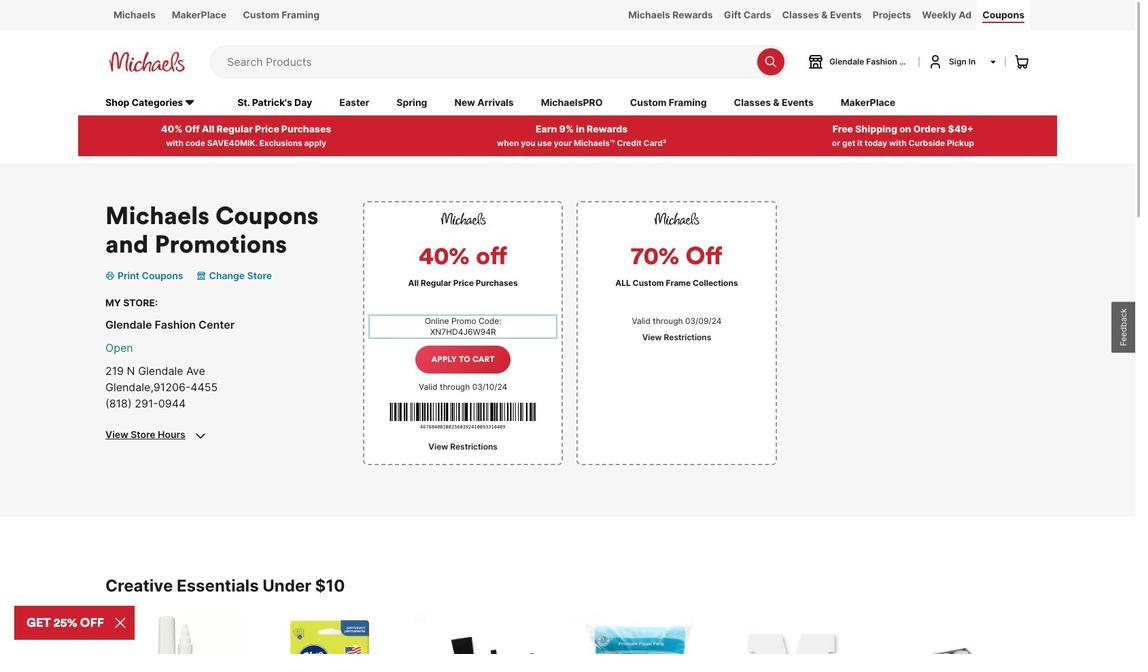Task type: describe. For each thing, give the bounding box(es) containing it.
premium pillow form by loops & threads™ image
[[568, 612, 709, 655]]

search button image
[[764, 55, 778, 69]]

basic elements™ white 6-hour unscented tealights by ashland® image
[[877, 612, 1018, 655]]

tabler image
[[192, 428, 209, 444]]

13" white wood letter by make market® image
[[723, 612, 863, 655]]

glue dots® mini dots™ image
[[260, 612, 400, 655]]

marvy® uchida chisel tip bistro chalk marker image
[[105, 612, 246, 655]]



Task type: vqa. For each thing, say whether or not it's contained in the screenshot.
Information to the top
no



Task type: locate. For each thing, give the bounding box(es) containing it.
Search Input field
[[227, 46, 750, 77]]

foam brush variety 25 piece set by craft smart® image
[[414, 612, 555, 655]]



